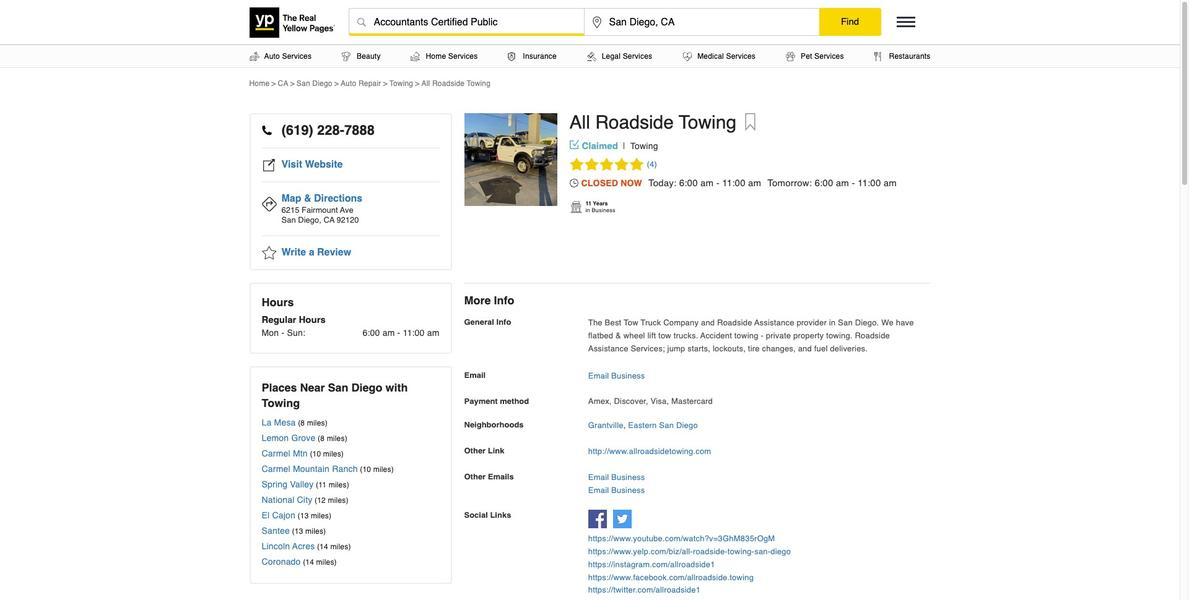 Task type: locate. For each thing, give the bounding box(es) containing it.
1 services from the left
[[282, 52, 312, 61]]

1 vertical spatial other
[[464, 473, 486, 482]]

san right 'near'
[[328, 382, 349, 395]]

1 email business link from the top
[[588, 372, 645, 381]]

4 services from the left
[[726, 52, 756, 61]]

all roadside towing down home services
[[422, 79, 491, 88]]

& inside map & directions 6215 fairmount ave san diego, ca 92120
[[304, 193, 311, 204]]

0 horizontal spatial towing link
[[389, 79, 413, 88]]

0 horizontal spatial and
[[701, 318, 715, 328]]

0 horizontal spatial diego
[[312, 79, 332, 88]]

0 vertical spatial all
[[422, 79, 430, 88]]

7888
[[344, 123, 375, 138]]

carmel down lemon
[[262, 449, 290, 459]]

more
[[464, 294, 491, 307]]

(13 down city
[[298, 512, 309, 521]]

san inside the best tow truck company and roadside assistance provider in san diego. we have flatbed & wheel lift tow trucks. accident towing - private property towing. roadside assistance services; jump starts, lockouts, tire changes, and fuel deliveries.
[[838, 318, 853, 328]]

general
[[464, 318, 494, 327]]

visit website
[[282, 159, 343, 170]]

1 vertical spatial all roadside towing
[[570, 112, 737, 133]]

-
[[717, 178, 720, 188], [852, 178, 855, 188], [282, 328, 285, 338], [397, 328, 400, 338], [761, 331, 764, 341]]

1 vertical spatial info
[[497, 318, 511, 327]]

towing-
[[728, 548, 755, 557]]

1 vertical spatial in
[[829, 318, 836, 328]]

1 vertical spatial (8
[[318, 435, 325, 444]]

the best tow truck company and roadside assistance provider in san diego. we have flatbed & wheel lift tow trucks. accident towing - private property towing. roadside assistance services; jump starts, lockouts, tire changes, and fuel deliveries.
[[588, 318, 914, 353]]

diego
[[312, 79, 332, 88], [352, 382, 383, 395], [676, 421, 698, 431]]

repair
[[359, 79, 381, 88]]

social
[[464, 511, 488, 521]]

carmel up spring
[[262, 465, 290, 475]]

flatbed
[[588, 331, 613, 341]]

other left link
[[464, 447, 486, 456]]

1 vertical spatial (10
[[360, 466, 371, 475]]

tow
[[659, 331, 672, 341]]

towing
[[389, 79, 413, 88], [467, 79, 491, 88], [679, 112, 737, 133], [631, 141, 658, 151], [262, 397, 300, 410]]

- inside the best tow truck company and roadside assistance provider in san diego. we have flatbed & wheel lift tow trucks. accident towing - private property towing. roadside assistance services; jump starts, lockouts, tire changes, and fuel deliveries.
[[761, 331, 764, 341]]

the
[[588, 318, 603, 328]]

(13 up acres
[[292, 528, 303, 536]]

1 vertical spatial hours
[[299, 315, 326, 325]]

(14 right acres
[[317, 543, 328, 552]]

services right legal
[[623, 52, 652, 61]]

0 horizontal spatial all roadside towing
[[422, 79, 491, 88]]

all inside breadcrumbs navigation
[[422, 79, 430, 88]]

services right home on the top
[[448, 52, 478, 61]]

0 vertical spatial in
[[586, 208, 590, 214]]

beauty
[[357, 52, 381, 61]]

diego.
[[855, 318, 879, 328]]

services for medical services
[[726, 52, 756, 61]]

lemon
[[262, 434, 289, 444]]

in inside the best tow truck company and roadside assistance provider in san diego. we have flatbed & wheel lift tow trucks. accident towing - private property towing. roadside assistance services; jump starts, lockouts, tire changes, and fuel deliveries.
[[829, 318, 836, 328]]

in up towing.
[[829, 318, 836, 328]]

roadside down home services
[[432, 79, 465, 88]]

trucks.
[[674, 331, 698, 341]]

browse pet services image
[[786, 52, 795, 61]]

santee link
[[262, 527, 290, 536]]

email for email
[[464, 371, 486, 381]]

hours up sun: on the bottom left of page
[[299, 315, 326, 325]]

services right auto
[[282, 52, 312, 61]]

and down "property"
[[798, 344, 812, 353]]

0 vertical spatial hours
[[262, 296, 294, 309]]

roadside down diego.
[[855, 331, 890, 341]]

1 horizontal spatial all
[[570, 112, 590, 133]]

all roadside towing up (4)
[[570, 112, 737, 133]]

1 horizontal spatial (14
[[317, 543, 328, 552]]

towing link inside breadcrumbs navigation
[[389, 79, 413, 88]]

1 horizontal spatial &
[[616, 331, 621, 341]]

info right more
[[494, 294, 514, 307]]

legal services
[[602, 52, 652, 61]]

0 vertical spatial diego
[[312, 79, 332, 88]]

browse beauty image
[[342, 52, 350, 61]]

browse restaurants image
[[874, 52, 882, 61]]

assistance up private
[[755, 318, 795, 328]]

1 vertical spatial email business link
[[588, 473, 645, 482]]

2 services from the left
[[448, 52, 478, 61]]

0 horizontal spatial ca
[[278, 79, 288, 88]]

find button
[[819, 8, 881, 35]]

medical services
[[698, 52, 756, 61]]

info for general info
[[497, 318, 511, 327]]

business
[[592, 208, 616, 214], [612, 372, 645, 381], [612, 473, 645, 482], [612, 486, 645, 495]]

spring valley link
[[262, 480, 314, 490]]

(10 right mtn
[[310, 450, 321, 459]]

1 vertical spatial ca
[[324, 216, 335, 225]]

1 horizontal spatial all roadside towing
[[570, 112, 737, 133]]

write a review
[[282, 247, 351, 258]]

today:
[[649, 178, 677, 188]]

ranch
[[332, 465, 358, 475]]

yp image
[[570, 201, 583, 214]]

2 horizontal spatial 6:00
[[815, 178, 834, 188]]

0 horizontal spatial (10
[[310, 450, 321, 459]]

0 vertical spatial (8
[[298, 419, 305, 428]]

6:00
[[679, 178, 698, 188], [815, 178, 834, 188], [363, 328, 380, 338]]

san diego
[[297, 79, 332, 88]]

0 horizontal spatial (14
[[303, 559, 314, 567]]

diego,
[[298, 216, 321, 225]]

ca
[[278, 79, 288, 88], [324, 216, 335, 225]]

carmel mountain ranch link
[[262, 465, 358, 475]]

0 vertical spatial and
[[701, 318, 715, 328]]

1 horizontal spatial in
[[829, 318, 836, 328]]

services right medical
[[726, 52, 756, 61]]

write
[[282, 247, 306, 258]]

0 vertical spatial all roadside towing
[[422, 79, 491, 88]]

0 vertical spatial carmel
[[262, 449, 290, 459]]

1 vertical spatial (13
[[292, 528, 303, 536]]

1 vertical spatial (14
[[303, 559, 314, 567]]

1 vertical spatial and
[[798, 344, 812, 353]]

diego left with
[[352, 382, 383, 395]]

0 vertical spatial &
[[304, 193, 311, 204]]

in
[[586, 208, 590, 214], [829, 318, 836, 328]]

san right ca "link" at the top left of the page
[[297, 79, 310, 88]]

2 email business link from the top
[[588, 473, 645, 482]]

0 horizontal spatial 6:00
[[363, 328, 380, 338]]

info for more info
[[494, 294, 514, 307]]

all
[[422, 79, 430, 88], [570, 112, 590, 133]]

1 vertical spatial &
[[616, 331, 621, 341]]

0 horizontal spatial in
[[586, 208, 590, 214]]

all roadside towing inside breadcrumbs navigation
[[422, 79, 491, 88]]

diego down the mastercard at the right of page
[[676, 421, 698, 431]]

visa,
[[651, 397, 669, 407]]

la mesa link
[[262, 418, 296, 428]]

amex, discover, visa, mastercard
[[588, 397, 713, 407]]

info right general
[[497, 318, 511, 327]]

1 horizontal spatial ca
[[324, 216, 335, 225]]

0 vertical spatial (10
[[310, 450, 321, 459]]

with
[[386, 382, 408, 395]]

in down 11
[[586, 208, 590, 214]]

1 vertical spatial diego
[[352, 382, 383, 395]]

& right "map" at the left
[[304, 193, 311, 204]]

ca down fairmount at top
[[324, 216, 335, 225]]

method
[[500, 397, 529, 407]]

1 vertical spatial towing link
[[631, 141, 658, 151]]

services;
[[631, 344, 665, 353]]

0 vertical spatial ca
[[278, 79, 288, 88]]

mountain
[[293, 465, 330, 475]]

other left emails
[[464, 473, 486, 482]]

provider
[[797, 318, 827, 328]]

2 vertical spatial diego
[[676, 421, 698, 431]]

san up towing.
[[838, 318, 853, 328]]

ca inside breadcrumbs navigation
[[278, 79, 288, 88]]

business inside 11 years in business
[[592, 208, 616, 214]]

0 vertical spatial assistance
[[755, 318, 795, 328]]

hours up regular
[[262, 296, 294, 309]]

roadside up towing on the bottom right
[[717, 318, 752, 328]]

am
[[701, 178, 714, 188], [748, 178, 762, 188], [836, 178, 849, 188], [884, 178, 897, 188], [383, 328, 395, 338], [427, 328, 440, 338]]

ca right the home link
[[278, 79, 288, 88]]

mon
[[262, 328, 279, 338]]

1 horizontal spatial diego
[[352, 382, 383, 395]]

0 vertical spatial other
[[464, 447, 486, 456]]

1 horizontal spatial assistance
[[755, 318, 795, 328]]

website
[[305, 159, 343, 170]]

other for other emails
[[464, 473, 486, 482]]

(4)
[[647, 160, 657, 169]]

0 vertical spatial towing link
[[389, 79, 413, 88]]

0 horizontal spatial (8
[[298, 419, 305, 428]]

2 other from the top
[[464, 473, 486, 482]]

browse insurance image
[[508, 52, 516, 61]]

auto repair link
[[341, 79, 381, 88]]

(8 right grove
[[318, 435, 325, 444]]

assistance down flatbed
[[588, 344, 629, 353]]

& inside the best tow truck company and roadside assistance provider in san diego. we have flatbed & wheel lift tow trucks. accident towing - private property towing. roadside assistance services; jump starts, lockouts, tire changes, and fuel deliveries.
[[616, 331, 621, 341]]

0 horizontal spatial assistance
[[588, 344, 629, 353]]

0 vertical spatial email business link
[[588, 372, 645, 381]]

info
[[494, 294, 514, 307], [497, 318, 511, 327]]

years
[[593, 201, 608, 207]]

city
[[297, 496, 313, 506]]

2 horizontal spatial diego
[[676, 421, 698, 431]]

towing link up (4)
[[631, 141, 658, 151]]

email for email business
[[588, 372, 609, 381]]

private
[[766, 331, 791, 341]]

santee
[[262, 527, 290, 536]]

(10 right ranch
[[360, 466, 371, 475]]

& down best
[[616, 331, 621, 341]]

3 email business link from the top
[[588, 486, 645, 495]]

1 other from the top
[[464, 447, 486, 456]]

miles)
[[307, 419, 328, 428], [327, 435, 347, 444], [323, 450, 344, 459], [373, 466, 394, 475], [329, 481, 349, 490], [328, 497, 349, 506], [311, 512, 332, 521], [305, 528, 326, 536], [330, 543, 351, 552], [316, 559, 337, 567]]

(8 up grove
[[298, 419, 305, 428]]

0 vertical spatial info
[[494, 294, 514, 307]]

(10
[[310, 450, 321, 459], [360, 466, 371, 475]]

0 vertical spatial (14
[[317, 543, 328, 552]]

carmel
[[262, 449, 290, 459], [262, 465, 290, 475]]

https://www.facebook.com/allroadside.towing link
[[588, 572, 931, 585]]

san
[[297, 79, 310, 88], [282, 216, 296, 225], [838, 318, 853, 328], [328, 382, 349, 395], [659, 421, 674, 431]]

national city link
[[262, 496, 313, 506]]

regular hours
[[262, 315, 326, 325]]

diego inside breadcrumbs navigation
[[312, 79, 332, 88]]

auto services
[[264, 52, 312, 61]]

0 horizontal spatial 11:00
[[403, 328, 425, 338]]

3 services from the left
[[623, 52, 652, 61]]

roadside
[[432, 79, 465, 88], [595, 112, 674, 133], [717, 318, 752, 328], [855, 331, 890, 341]]

services right the pet
[[815, 52, 844, 61]]

0 horizontal spatial hours
[[262, 296, 294, 309]]

san inside breadcrumbs navigation
[[297, 79, 310, 88]]

5 services from the left
[[815, 52, 844, 61]]

el cajon link
[[262, 511, 296, 521]]

1 horizontal spatial and
[[798, 344, 812, 353]]

link
[[488, 447, 505, 456]]

map
[[282, 193, 301, 204]]

home
[[426, 52, 446, 61]]

1 carmel from the top
[[262, 449, 290, 459]]

browse medical services image
[[683, 52, 692, 61]]

1 vertical spatial carmel
[[262, 465, 290, 475]]

towing link down browse home services icon
[[389, 79, 413, 88]]

mastercard
[[672, 397, 713, 407]]

https://www.yelp.com/biz/all-
[[588, 548, 693, 557]]

property
[[794, 331, 824, 341]]

browse home services image
[[411, 52, 420, 61]]

2 vertical spatial email business link
[[588, 486, 645, 495]]

diego left auto
[[312, 79, 332, 88]]

all down home on the top
[[422, 79, 430, 88]]

lincoln
[[262, 542, 290, 552]]

(8
[[298, 419, 305, 428], [318, 435, 325, 444]]

near
[[300, 382, 325, 395]]

san inside map & directions 6215 fairmount ave san diego, ca 92120
[[282, 216, 296, 225]]

all up claimed
[[570, 112, 590, 133]]

hours
[[262, 296, 294, 309], [299, 315, 326, 325]]

and up the accident
[[701, 318, 715, 328]]

cajon
[[272, 511, 296, 521]]

0 horizontal spatial &
[[304, 193, 311, 204]]

amex,
[[588, 397, 612, 407]]

san down 6215
[[282, 216, 296, 225]]

review
[[317, 247, 351, 258]]

1 horizontal spatial hours
[[299, 315, 326, 325]]

(14 down acres
[[303, 559, 314, 567]]

towing inside places near san diego with towing
[[262, 397, 300, 410]]

roadside inside breadcrumbs navigation
[[432, 79, 465, 88]]

0 horizontal spatial all
[[422, 79, 430, 88]]



Task type: vqa. For each thing, say whether or not it's contained in the screenshot.


Task type: describe. For each thing, give the bounding box(es) containing it.
home link
[[249, 79, 270, 88]]

1 horizontal spatial (10
[[360, 466, 371, 475]]

la
[[262, 418, 272, 428]]

https://www.facebook.com/allroadside.towing
[[588, 573, 754, 583]]

el
[[262, 511, 270, 521]]

diego
[[771, 548, 791, 557]]

directions
[[314, 193, 363, 204]]

accident
[[701, 331, 732, 341]]

visit
[[282, 159, 302, 170]]

services for home services
[[448, 52, 478, 61]]

ca inside map & directions 6215 fairmount ave san diego, ca 92120
[[324, 216, 335, 225]]

more info
[[464, 294, 514, 307]]

https://www.youtube.com/watch?v=3ghm835rogm link
[[588, 533, 931, 546]]

92120
[[337, 216, 359, 225]]

national
[[262, 496, 295, 506]]

browse auto services image
[[249, 52, 259, 61]]

(11
[[316, 481, 327, 490]]

visit website link
[[262, 149, 440, 183]]

ave
[[340, 206, 353, 215]]

other link
[[464, 447, 505, 456]]

in inside 11 years in business
[[586, 208, 590, 214]]

grantville , eastern san diego
[[588, 421, 698, 431]]

Where? text field
[[584, 9, 819, 36]]

social links
[[464, 511, 511, 521]]

auto
[[264, 52, 280, 61]]

eastern
[[628, 421, 657, 431]]

(4) link
[[570, 158, 657, 172]]

https://twitter.com/allroadside1 link
[[588, 585, 931, 598]]

2 carmel from the top
[[262, 465, 290, 475]]

services for legal services
[[623, 52, 652, 61]]

links
[[490, 511, 511, 521]]

Find a business text field
[[349, 9, 584, 36]]

pet
[[801, 52, 813, 61]]

browse legal services image
[[587, 52, 597, 61]]

san diego link
[[297, 79, 332, 88]]

towing.
[[826, 331, 853, 341]]

now
[[621, 179, 642, 188]]

best
[[605, 318, 622, 328]]

home services
[[426, 52, 478, 61]]

ca link
[[278, 79, 288, 88]]

2 horizontal spatial 11:00
[[858, 178, 881, 188]]

https://twitter.com/allroadside1
[[588, 586, 701, 596]]

san right eastern
[[659, 421, 674, 431]]

san-
[[755, 548, 771, 557]]

starts,
[[688, 344, 711, 353]]

closed
[[581, 179, 618, 188]]

lift
[[648, 331, 656, 341]]

fairmount
[[302, 206, 338, 215]]

mtn
[[293, 449, 308, 459]]

https://instagram.com/allroadside1
[[588, 560, 715, 570]]

home
[[249, 79, 270, 88]]

sun:
[[287, 328, 305, 338]]

(12
[[315, 497, 326, 506]]

228-
[[317, 123, 344, 138]]

1 vertical spatial assistance
[[588, 344, 629, 353]]

regular
[[262, 315, 296, 325]]

6215
[[282, 206, 299, 215]]

diego inside places near san diego with towing
[[352, 382, 383, 395]]

legal
[[602, 52, 621, 61]]

carmel mtn link
[[262, 449, 308, 459]]

1 horizontal spatial 6:00
[[679, 178, 698, 188]]

1 horizontal spatial (8
[[318, 435, 325, 444]]

write a review link
[[262, 237, 440, 269]]

http://www.allroadsidetowing.com
[[588, 447, 711, 457]]

san inside places near san diego with towing
[[328, 382, 349, 395]]

company
[[664, 318, 699, 328]]

http://www.allroadsidetowing.com link
[[588, 447, 711, 457]]

eastern san diego link
[[628, 421, 698, 431]]

services for pet services
[[815, 52, 844, 61]]

breadcrumbs navigation
[[249, 79, 931, 89]]

0 vertical spatial (13
[[298, 512, 309, 521]]

fuel
[[814, 344, 828, 353]]

mesa
[[274, 418, 296, 428]]

medical
[[698, 52, 724, 61]]

email business email business
[[588, 473, 645, 495]]

email for email business email business
[[588, 473, 609, 482]]

other for other link
[[464, 447, 486, 456]]

have
[[896, 318, 914, 328]]

auto
[[341, 79, 356, 88]]

claimed
[[582, 141, 618, 151]]

1 horizontal spatial 11:00
[[722, 178, 746, 188]]

1 vertical spatial all
[[570, 112, 590, 133]]

1 horizontal spatial towing link
[[631, 141, 658, 151]]

tow
[[624, 318, 639, 328]]

grantville link
[[588, 421, 624, 431]]

emails
[[488, 473, 514, 482]]

discover,
[[614, 397, 648, 407]]

tire
[[748, 344, 760, 353]]

email business
[[588, 372, 645, 381]]

roadside up claimed
[[595, 112, 674, 133]]

,
[[624, 421, 626, 431]]

jump
[[668, 344, 685, 353]]

grantville
[[588, 421, 624, 431]]

general info
[[464, 318, 511, 327]]

find
[[841, 16, 859, 27]]

services for auto services
[[282, 52, 312, 61]]

map & directions 6215 fairmount ave san diego, ca 92120
[[282, 193, 363, 225]]

(619) 228-7888 link
[[262, 115, 440, 149]]

truck
[[641, 318, 661, 328]]

lockouts,
[[713, 344, 746, 353]]

grove
[[291, 434, 316, 444]]

deliveries.
[[830, 344, 868, 353]]

the real yellow pages logo image
[[249, 7, 336, 37]]

payment method
[[464, 397, 529, 407]]



